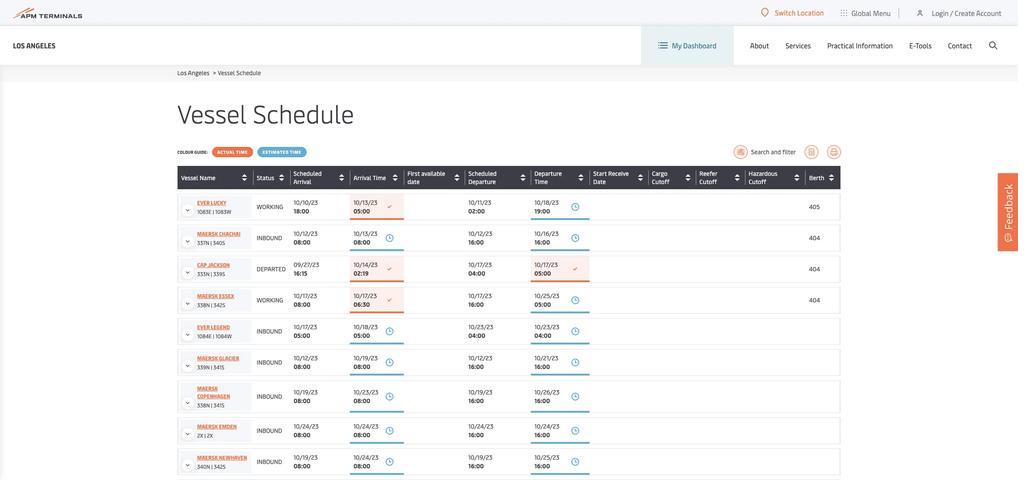 Task type: locate. For each thing, give the bounding box(es) containing it.
ever for inbound
[[197, 324, 210, 331]]

2 ever from the top
[[197, 324, 210, 331]]

| inside maersk newhaven 340n | 342s
[[211, 463, 213, 470]]

>
[[213, 69, 216, 77]]

login / create account
[[932, 8, 1002, 17]]

10/13/23 for 08:00
[[354, 229, 378, 238]]

0 vertical spatial 342s
[[214, 302, 225, 309]]

4 maersk from the top
[[197, 385, 218, 392]]

time
[[236, 149, 248, 155], [290, 149, 302, 155]]

10/18/23 up 19:00
[[535, 198, 559, 207]]

2 10/12/23 16:00 from the top
[[468, 354, 493, 371]]

0 vertical spatial 10/25/23
[[535, 292, 560, 300]]

0 horizontal spatial 10/23/23 04:00
[[468, 323, 493, 340]]

actual time
[[217, 149, 248, 155]]

| right 337n
[[211, 239, 212, 246]]

1 vertical spatial 338n
[[197, 402, 210, 409]]

338n inside 'maersk copenhagen 338n | 341s'
[[197, 402, 210, 409]]

1 vertical spatial 10/19/23 16:00
[[468, 453, 493, 470]]

maersk up 337n
[[197, 230, 218, 237]]

working left 18:00
[[257, 203, 283, 211]]

16:00 inside 10/16/23 16:00
[[535, 238, 550, 246]]

services
[[786, 41, 811, 50]]

2 404 from the top
[[809, 265, 820, 273]]

10/13/23 08:00
[[354, 229, 378, 246]]

| inside 'maersk copenhagen 338n | 341s'
[[211, 402, 212, 409]]

10/17/23 05:00 down 10/16/23 16:00
[[535, 261, 558, 277]]

10/23/23 04:00 down 10/17/23 16:00
[[468, 323, 493, 340]]

10/19/23 16:00 for 10/26/23
[[468, 388, 493, 405]]

10/23/23 08:00
[[354, 388, 379, 405]]

time right estimated
[[290, 149, 302, 155]]

1 horizontal spatial los angeles link
[[177, 69, 210, 77]]

1 10/12/23 16:00 from the top
[[468, 229, 493, 246]]

and
[[771, 148, 781, 156]]

ever up 1083e
[[197, 199, 210, 206]]

1 vertical spatial los
[[177, 69, 187, 77]]

scheduled departure button
[[468, 169, 529, 186], [469, 169, 529, 186]]

5 inbound from the top
[[257, 426, 282, 435]]

departed
[[257, 265, 286, 273]]

1 vertical spatial 341s
[[214, 402, 225, 409]]

working
[[257, 203, 283, 211], [257, 296, 283, 304]]

| right 1083e
[[213, 208, 214, 215]]

| right "340n"
[[211, 463, 213, 470]]

practical
[[828, 41, 855, 50]]

0 vertical spatial 10/19/23 08:00
[[354, 354, 378, 371]]

0 vertical spatial 10/19/23 16:00
[[468, 388, 493, 405]]

los inside los angeles link
[[13, 40, 25, 50]]

404
[[809, 234, 820, 242], [809, 265, 820, 273], [809, 296, 820, 304]]

342s right "340n"
[[214, 463, 226, 470]]

2 10/13/23 from the top
[[354, 229, 378, 238]]

1 horizontal spatial angeles
[[188, 69, 210, 77]]

04:00 up 10/17/23 16:00
[[468, 269, 485, 277]]

10/18/23 05:00
[[354, 323, 378, 340]]

start receive date
[[593, 169, 629, 186], [593, 169, 629, 186]]

0 horizontal spatial 10/18/23
[[354, 323, 378, 331]]

departure time button
[[535, 169, 588, 186], [535, 169, 588, 186]]

maersk inside maersk emden 2x | 2x
[[197, 423, 218, 430]]

10/17/23 down 16:15
[[294, 292, 317, 300]]

| down copenhagen
[[211, 402, 212, 409]]

1 10/19/23 16:00 from the top
[[468, 388, 493, 405]]

arrival
[[354, 173, 371, 182], [354, 173, 371, 182], [294, 178, 311, 186], [294, 178, 312, 186]]

0 horizontal spatial los angeles link
[[13, 40, 56, 51]]

emden
[[219, 423, 237, 430]]

1083w
[[215, 208, 231, 215]]

| up legend on the left of the page
[[211, 302, 212, 309]]

| for 10/24/23 16:00
[[204, 432, 206, 439]]

0 horizontal spatial 10/17/23 05:00
[[294, 323, 317, 340]]

10/25/23 for 16:00
[[535, 453, 560, 461]]

10/17/23 05:00
[[535, 261, 558, 277], [294, 323, 317, 340]]

contact button
[[948, 26, 973, 65]]

404 for 10/17/23
[[809, 265, 820, 273]]

18:00
[[294, 207, 309, 215]]

6 maersk from the top
[[197, 454, 218, 461]]

337n
[[197, 239, 209, 246]]

1 inbound from the top
[[257, 234, 282, 242]]

2 time from the left
[[290, 149, 302, 155]]

10/12/23
[[294, 229, 318, 238], [468, 229, 493, 238], [294, 354, 318, 362], [468, 354, 493, 362]]

first
[[408, 169, 420, 178], [408, 169, 420, 178]]

maersk inside maersk newhaven 340n | 342s
[[197, 454, 218, 461]]

time right actual
[[236, 149, 248, 155]]

status
[[257, 173, 274, 182], [257, 173, 274, 182]]

1 horizontal spatial 10/23/23
[[468, 323, 493, 331]]

maersk for 10/16/23 16:00
[[197, 230, 218, 237]]

0 vertical spatial 10/18/23
[[535, 198, 559, 207]]

0 vertical spatial los
[[13, 40, 25, 50]]

login
[[932, 8, 949, 17]]

1 vertical spatial los angeles link
[[177, 69, 210, 77]]

maersk for 10/26/23 16:00
[[197, 385, 218, 392]]

10/11/23 02:00
[[468, 198, 491, 215]]

0 vertical spatial 341s
[[213, 364, 224, 371]]

1 vertical spatial 10/17/23 05:00
[[294, 323, 317, 340]]

3 404 from the top
[[809, 296, 820, 304]]

10/17/23 down 10/16/23 16:00
[[535, 261, 558, 269]]

2 10/19/23 16:00 from the top
[[468, 453, 493, 470]]

0 vertical spatial angeles
[[26, 40, 56, 50]]

maersk inside 'maersk copenhagen 338n | 341s'
[[197, 385, 218, 392]]

1 vertical spatial 10/13/23
[[354, 229, 378, 238]]

04:00 up 10/21/23
[[535, 331, 552, 340]]

10/17/23 down 10/17/23 04:00
[[468, 292, 492, 300]]

2x up "340n"
[[197, 432, 203, 439]]

reefer cutoff
[[700, 169, 717, 186], [700, 169, 718, 186]]

1 2x from the left
[[197, 432, 203, 439]]

search and filter button
[[734, 145, 796, 159]]

2 10/25/23 from the top
[[535, 453, 560, 461]]

0 vertical spatial 10/13/23
[[354, 198, 378, 207]]

342s for inbound
[[214, 463, 226, 470]]

2 vertical spatial 404
[[809, 296, 820, 304]]

3 inbound from the top
[[257, 358, 282, 366]]

scheduled arrival
[[294, 169, 322, 186], [294, 169, 322, 186]]

los angeles > vessel schedule
[[177, 69, 261, 77]]

1 vertical spatial 10/25/23
[[535, 453, 560, 461]]

maersk inside maersk glacier 339n | 341s
[[197, 355, 218, 362]]

0 vertical spatial ever
[[197, 199, 210, 206]]

| up "340n"
[[204, 432, 206, 439]]

2 vertical spatial 10/19/23 08:00
[[294, 453, 318, 470]]

0 horizontal spatial 2x
[[197, 432, 203, 439]]

10/12/23 16:00
[[468, 229, 493, 246], [468, 354, 493, 371]]

10/12/23 16:00 for 10/21/23
[[468, 354, 493, 371]]

maersk inside maersk chachai 337n | 340s
[[197, 230, 218, 237]]

| right 1084e
[[213, 333, 214, 340]]

341s for 10/12/23 08:00
[[213, 364, 224, 371]]

04:00 inside 10/17/23 04:00
[[468, 269, 485, 277]]

vessel name button
[[181, 171, 251, 184], [181, 171, 251, 184]]

global menu
[[852, 8, 891, 17]]

| inside maersk glacier 339n | 341s
[[211, 364, 212, 371]]

1 ever from the top
[[197, 199, 210, 206]]

maersk for 10/21/23 16:00
[[197, 355, 218, 362]]

338n up ever legend 1084e | 1084w
[[197, 302, 210, 309]]

342s inside maersk essex 338n | 342s
[[214, 302, 225, 309]]

341s down glacier
[[213, 364, 224, 371]]

1 vertical spatial working
[[257, 296, 283, 304]]

10/13/23 05:00
[[354, 198, 378, 215]]

first available date button
[[408, 169, 463, 186], [408, 169, 463, 186]]

10/18/23 down 06:30
[[354, 323, 378, 331]]

2 338n from the top
[[197, 402, 210, 409]]

ever up 1084e
[[197, 324, 210, 331]]

1 time from the left
[[236, 149, 248, 155]]

maersk up "340n"
[[197, 454, 218, 461]]

2x up maersk newhaven 340n | 342s on the bottom
[[207, 432, 213, 439]]

2 inbound from the top
[[257, 327, 282, 335]]

1 10/25/23 from the top
[[535, 292, 560, 300]]

10/13/23 down 10/13/23 05:00
[[354, 229, 378, 238]]

10/13/23 up 10/13/23 08:00
[[354, 198, 378, 207]]

0 vertical spatial 10/12/23 08:00
[[294, 229, 318, 246]]

ever
[[197, 199, 210, 206], [197, 324, 210, 331]]

ever legend 1084e | 1084w
[[197, 324, 232, 340]]

maersk left emden
[[197, 423, 218, 430]]

10/18/23
[[535, 198, 559, 207], [354, 323, 378, 331]]

341s down copenhagen
[[214, 402, 225, 409]]

2 maersk from the top
[[197, 293, 218, 299]]

1 338n from the top
[[197, 302, 210, 309]]

| for 10/18/23 19:00
[[213, 208, 214, 215]]

0 vertical spatial 338n
[[197, 302, 210, 309]]

5 maersk from the top
[[197, 423, 218, 430]]

| for 10/17/23 05:00
[[211, 270, 212, 277]]

working for 08:00
[[257, 296, 283, 304]]

0 horizontal spatial los
[[13, 40, 25, 50]]

1 maersk from the top
[[197, 230, 218, 237]]

switch location button
[[761, 8, 824, 17]]

10/23/23
[[468, 323, 493, 331], [535, 323, 560, 331], [354, 388, 379, 396]]

338n for working
[[197, 302, 210, 309]]

scheduled
[[294, 169, 322, 178], [294, 169, 322, 178], [468, 169, 497, 178], [469, 169, 497, 178]]

08:00 inside 10/13/23 08:00
[[354, 238, 370, 246]]

maersk up 339n
[[197, 355, 218, 362]]

vessel
[[218, 69, 235, 77], [177, 96, 247, 130], [181, 173, 198, 182], [181, 173, 198, 182]]

| inside maersk emden 2x | 2x
[[204, 432, 206, 439]]

04:00 down 10/17/23 16:00
[[468, 331, 485, 340]]

0 horizontal spatial time
[[236, 149, 248, 155]]

cargo cutoff button
[[652, 169, 694, 186], [652, 169, 694, 186]]

342s
[[214, 302, 225, 309], [214, 463, 226, 470]]

0 horizontal spatial 10/24/23 16:00
[[468, 422, 494, 439]]

inbound for 10/24/23
[[257, 426, 282, 435]]

ever inside the ever lucky 1083e | 1083w
[[197, 199, 210, 206]]

1 10/13/23 from the top
[[354, 198, 378, 207]]

0 vertical spatial 10/17/23 05:00
[[535, 261, 558, 277]]

start
[[593, 169, 607, 178], [593, 169, 607, 178]]

| right 339n
[[211, 364, 212, 371]]

2 available from the left
[[421, 169, 445, 178]]

working down departed at the bottom of the page
[[257, 296, 283, 304]]

1 vertical spatial ever
[[197, 324, 210, 331]]

341s inside maersk glacier 339n | 341s
[[213, 364, 224, 371]]

berth button
[[809, 171, 838, 184], [809, 171, 838, 184]]

2 working from the top
[[257, 296, 283, 304]]

10/23/23 04:00 up 10/21/23
[[535, 323, 560, 340]]

maersk emden 2x | 2x
[[197, 423, 237, 439]]

scheduled departure
[[468, 169, 497, 186], [469, 169, 497, 186]]

switch location
[[775, 8, 824, 17]]

| inside cap jackson 333n | 339s
[[211, 270, 212, 277]]

| inside maersk essex 338n | 342s
[[211, 302, 212, 309]]

338n inside maersk essex 338n | 342s
[[197, 302, 210, 309]]

2 341s from the top
[[214, 402, 225, 409]]

1 horizontal spatial time
[[290, 149, 302, 155]]

maersk chachai 337n | 340s
[[197, 230, 241, 246]]

1 vertical spatial 342s
[[214, 463, 226, 470]]

| inside the ever lucky 1083e | 1083w
[[213, 208, 214, 215]]

1 horizontal spatial 10/23/23 04:00
[[535, 323, 560, 340]]

first available date
[[408, 169, 445, 186], [408, 169, 445, 186]]

| left 339s
[[211, 270, 212, 277]]

my dashboard
[[672, 41, 717, 50]]

342s down "essex"
[[214, 302, 225, 309]]

| for 10/25/23 05:00
[[211, 302, 212, 309]]

1 vertical spatial 404
[[809, 265, 820, 273]]

vessel name
[[181, 173, 216, 182], [181, 173, 216, 182]]

1 horizontal spatial los
[[177, 69, 187, 77]]

inbound for 10/25/23
[[257, 458, 282, 466]]

05:00 inside 10/18/23 05:00
[[354, 331, 370, 340]]

333n
[[197, 270, 210, 277]]

1 vertical spatial 10/12/23 16:00
[[468, 354, 493, 371]]

1 10/12/23 08:00 from the top
[[294, 229, 318, 246]]

estimated
[[263, 149, 289, 155]]

1 vertical spatial angeles
[[188, 69, 210, 77]]

1 404 from the top
[[809, 234, 820, 242]]

copenhagen
[[197, 393, 230, 400]]

3 maersk from the top
[[197, 355, 218, 362]]

10/19/23 08:00 for 10/23/23
[[294, 388, 318, 405]]

| inside ever legend 1084e | 1084w
[[213, 333, 214, 340]]

cargo cutoff
[[652, 169, 670, 186], [652, 169, 670, 186]]

1 342s from the top
[[214, 302, 225, 309]]

1 horizontal spatial 10/18/23
[[535, 198, 559, 207]]

switch
[[775, 8, 796, 17]]

10/17/23 05:00 down 10/17/23 08:00
[[294, 323, 317, 340]]

information
[[856, 41, 893, 50]]

maersk for 10/25/23 16:00
[[197, 454, 218, 461]]

| inside maersk chachai 337n | 340s
[[211, 239, 212, 246]]

0 vertical spatial 404
[[809, 234, 820, 242]]

time
[[373, 173, 386, 182], [373, 173, 386, 182], [535, 178, 548, 186], [535, 178, 548, 186]]

10/14/23 02:19
[[354, 261, 378, 277]]

0 vertical spatial 10/12/23 16:00
[[468, 229, 493, 246]]

1 working from the top
[[257, 203, 283, 211]]

341s inside 'maersk copenhagen 338n | 341s'
[[214, 402, 225, 409]]

339n
[[197, 364, 210, 371]]

inbound for 10/21/23
[[257, 358, 282, 366]]

1 341s from the top
[[213, 364, 224, 371]]

10/13/23
[[354, 198, 378, 207], [354, 229, 378, 238]]

338n down copenhagen
[[197, 402, 210, 409]]

maersk up copenhagen
[[197, 385, 218, 392]]

10/24/23 08:00
[[294, 422, 319, 439], [354, 422, 379, 439], [354, 453, 379, 470]]

2 342s from the top
[[214, 463, 226, 470]]

6 inbound from the top
[[257, 458, 282, 466]]

1 horizontal spatial 2x
[[207, 432, 213, 439]]

05:00 inside 10/13/23 05:00
[[354, 207, 370, 215]]

1 10/23/23 04:00 from the left
[[468, 323, 493, 340]]

10/11/23
[[468, 198, 491, 207]]

10/12/23 08:00 for 10/19/23
[[294, 354, 318, 371]]

1 vertical spatial 10/12/23 08:00
[[294, 354, 318, 371]]

2 10/12/23 08:00 from the top
[[294, 354, 318, 371]]

1 vertical spatial 10/18/23
[[354, 323, 378, 331]]

maersk inside maersk essex 338n | 342s
[[197, 293, 218, 299]]

09/27/23
[[294, 261, 319, 269]]

ever inside ever legend 1084e | 1084w
[[197, 324, 210, 331]]

scheduled arrival button
[[294, 169, 348, 186], [294, 169, 348, 186]]

10/16/23
[[535, 229, 559, 238]]

2 horizontal spatial 10/23/23
[[535, 323, 560, 331]]

0 vertical spatial working
[[257, 203, 283, 211]]

2 2x from the left
[[207, 432, 213, 439]]

1 horizontal spatial 10/17/23 05:00
[[535, 261, 558, 277]]

1 vertical spatial 10/19/23 08:00
[[294, 388, 318, 405]]

10/13/23 for 05:00
[[354, 198, 378, 207]]

4 inbound from the top
[[257, 392, 282, 401]]

342s inside maersk newhaven 340n | 342s
[[214, 463, 226, 470]]

0 horizontal spatial angeles
[[26, 40, 56, 50]]

maersk left "essex"
[[197, 293, 218, 299]]

receive
[[608, 169, 629, 178], [608, 169, 629, 178]]

colour guide:
[[177, 149, 208, 155]]

404 for 10/25/23
[[809, 296, 820, 304]]

1 horizontal spatial 10/24/23 16:00
[[535, 422, 560, 439]]



Task type: describe. For each thing, give the bounding box(es) containing it.
10/24/23 08:00 for 10/24/23
[[354, 422, 379, 439]]

angeles for los angeles
[[26, 40, 56, 50]]

339s
[[213, 270, 225, 277]]

feedback button
[[998, 173, 1018, 251]]

10/19/23 08:00 for 10/24/23
[[294, 453, 318, 470]]

10/12/23 08:00 for 10/13/23
[[294, 229, 318, 246]]

10/18/23 19:00
[[535, 198, 559, 215]]

tools
[[916, 41, 932, 50]]

login / create account link
[[916, 0, 1002, 25]]

16:00 inside 10/26/23 16:00
[[535, 397, 550, 405]]

404 for 10/16/23
[[809, 234, 820, 242]]

10/17/23 up 10/17/23 16:00
[[468, 261, 492, 269]]

practical information
[[828, 41, 893, 50]]

dashboard
[[683, 41, 717, 50]]

340n
[[197, 463, 210, 470]]

about button
[[750, 26, 769, 65]]

10/17/23 04:00
[[468, 261, 492, 277]]

estimated time
[[263, 149, 302, 155]]

newhaven
[[219, 454, 247, 461]]

services button
[[786, 26, 811, 65]]

| for 10/23/23 04:00
[[213, 333, 214, 340]]

feedback
[[1002, 184, 1016, 230]]

02:00
[[468, 207, 485, 215]]

contact
[[948, 41, 973, 50]]

10/10/23
[[294, 198, 318, 207]]

16:00 inside 10/17/23 16:00
[[468, 300, 484, 309]]

my
[[672, 41, 682, 50]]

my dashboard button
[[658, 26, 717, 65]]

10/17/23 down 10/17/23 08:00
[[294, 323, 317, 331]]

10/18/23 for 19:00
[[535, 198, 559, 207]]

10/25/23 for 05:00
[[535, 292, 560, 300]]

inbound for 10/16/23
[[257, 234, 282, 242]]

| for 10/25/23 16:00
[[211, 463, 213, 470]]

maersk copenhagen 338n | 341s
[[197, 385, 230, 409]]

jackson
[[208, 261, 230, 268]]

inbound for 10/23/23
[[257, 327, 282, 335]]

maersk glacier 339n | 341s
[[197, 355, 239, 371]]

06:30
[[354, 300, 370, 309]]

10/17/23 06:30
[[354, 292, 377, 309]]

location
[[797, 8, 824, 17]]

maersk for 10/24/23 16:00
[[197, 423, 218, 430]]

/
[[950, 8, 953, 17]]

cap
[[197, 261, 207, 268]]

working for 18:00
[[257, 203, 283, 211]]

time for actual time
[[236, 149, 248, 155]]

los for los angeles > vessel schedule
[[177, 69, 187, 77]]

1083e
[[197, 208, 212, 215]]

practical information button
[[828, 26, 893, 65]]

los angeles
[[13, 40, 56, 50]]

10/16/23 16:00
[[535, 229, 559, 246]]

10/17/23 up 06:30
[[354, 292, 377, 300]]

1084w
[[215, 333, 232, 340]]

10/19/23 16:00 for 10/25/23
[[468, 453, 493, 470]]

08:00 inside 10/23/23 08:00
[[354, 397, 370, 405]]

10/25/23 05:00
[[535, 292, 560, 309]]

essex
[[219, 293, 234, 299]]

search
[[751, 148, 770, 156]]

global menu button
[[833, 0, 900, 26]]

time for estimated time
[[290, 149, 302, 155]]

ever for working
[[197, 199, 210, 206]]

0 horizontal spatial 10/23/23
[[354, 388, 379, 396]]

04:00 for 10/23/23 04:00
[[468, 331, 485, 340]]

10/17/23 08:00
[[294, 292, 317, 309]]

about
[[750, 41, 769, 50]]

chachai
[[219, 230, 241, 237]]

1084e
[[197, 333, 212, 340]]

| for 10/26/23 16:00
[[211, 402, 212, 409]]

lucky
[[211, 199, 227, 206]]

maersk newhaven 340n | 342s
[[197, 454, 247, 470]]

16:00 inside 10/25/23 16:00
[[535, 462, 550, 470]]

0 vertical spatial los angeles link
[[13, 40, 56, 51]]

ever lucky 1083e | 1083w
[[197, 199, 231, 215]]

09/27/23 16:15
[[294, 261, 319, 277]]

10/21/23
[[535, 354, 559, 362]]

actual
[[217, 149, 235, 155]]

405
[[809, 203, 820, 211]]

1 vertical spatial schedule
[[253, 96, 354, 130]]

342s for working
[[214, 302, 225, 309]]

10/21/23 16:00
[[535, 354, 559, 371]]

1 10/24/23 16:00 from the left
[[468, 422, 494, 439]]

19:00
[[535, 207, 550, 215]]

10/26/23
[[535, 388, 560, 396]]

account
[[976, 8, 1002, 17]]

1 available from the left
[[421, 169, 445, 178]]

10/18/23 for 05:00
[[354, 323, 378, 331]]

legend
[[211, 324, 230, 331]]

340s
[[213, 239, 225, 246]]

04:00 for 10/17/23 05:00
[[468, 269, 485, 277]]

2 10/24/23 16:00 from the left
[[535, 422, 560, 439]]

inbound for 10/26/23
[[257, 392, 282, 401]]

angeles for los angeles > vessel schedule
[[188, 69, 210, 77]]

e-tools button
[[910, 26, 932, 65]]

338n for inbound
[[197, 402, 210, 409]]

los for los angeles
[[13, 40, 25, 50]]

e-
[[910, 41, 916, 50]]

maersk for 10/25/23 05:00
[[197, 293, 218, 299]]

10/25/23 16:00
[[535, 453, 560, 470]]

10/26/23 16:00
[[535, 388, 560, 405]]

10/10/23 18:00
[[294, 198, 318, 215]]

cap jackson 333n | 339s
[[197, 261, 230, 277]]

| for 10/21/23 16:00
[[211, 364, 212, 371]]

vessel schedule
[[177, 96, 354, 130]]

341s for 10/19/23 08:00
[[214, 402, 225, 409]]

10/24/23 08:00 for 10/19/23
[[354, 453, 379, 470]]

search and filter
[[751, 148, 796, 156]]

filter
[[783, 148, 796, 156]]

maersk essex 338n | 342s
[[197, 293, 234, 309]]

10/17/23 16:00
[[468, 292, 492, 309]]

02:19
[[354, 269, 369, 277]]

| for 10/16/23 16:00
[[211, 239, 212, 246]]

e-tools
[[910, 41, 932, 50]]

2 10/23/23 04:00 from the left
[[535, 323, 560, 340]]

create
[[955, 8, 975, 17]]

16:00 inside 10/21/23 16:00
[[535, 363, 550, 371]]

08:00 inside 10/17/23 08:00
[[294, 300, 311, 309]]

0 vertical spatial schedule
[[236, 69, 261, 77]]

glacier
[[219, 355, 239, 362]]

16:15
[[294, 269, 308, 277]]

05:00 inside 10/25/23 05:00
[[535, 300, 551, 309]]

10/12/23 16:00 for 10/16/23
[[468, 229, 493, 246]]

guide:
[[194, 149, 208, 155]]

global
[[852, 8, 872, 17]]



Task type: vqa. For each thing, say whether or not it's contained in the screenshot.
MONTE ACONCAGUA 341N | 341N
no



